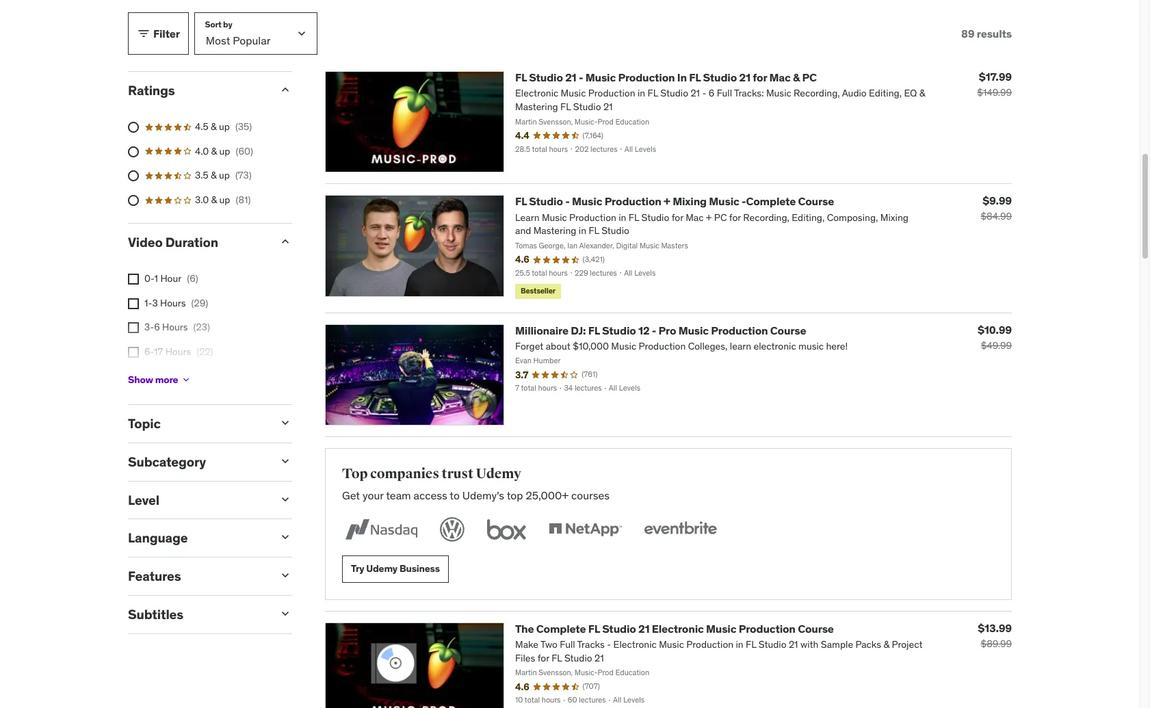 Task type: locate. For each thing, give the bounding box(es) containing it.
results
[[977, 26, 1012, 40]]

1 up from the top
[[219, 120, 230, 133]]

top companies trust udemy get your team access to udemy's top 25,000+ courses
[[342, 465, 610, 502]]

fl studio - music production + mixing music -complete course
[[515, 195, 834, 208]]

$10.99
[[978, 323, 1012, 336]]

& right 3.5
[[211, 169, 217, 181]]

2 xsmall image from the top
[[128, 322, 139, 333]]

89 results status
[[961, 26, 1012, 40]]

hour
[[160, 272, 181, 285]]

udemy right try
[[366, 563, 397, 575]]

4.5
[[195, 120, 208, 133]]

0 vertical spatial xsmall image
[[128, 298, 139, 309]]

17+ hours
[[144, 370, 187, 382]]

up left (60)
[[219, 145, 230, 157]]

filter button
[[128, 12, 189, 55]]

6
[[154, 321, 160, 333]]

(73)
[[235, 169, 252, 181]]

-
[[579, 71, 583, 84], [565, 195, 570, 208], [742, 195, 746, 208], [652, 323, 656, 337]]

the
[[515, 622, 534, 635]]

try udemy business
[[351, 563, 440, 575]]

xsmall image left 1-
[[128, 298, 139, 309]]

video duration
[[128, 234, 218, 251]]

to
[[450, 489, 460, 502]]

up
[[219, 120, 230, 133], [219, 145, 230, 157], [219, 169, 230, 181], [219, 193, 230, 206]]

12
[[638, 323, 649, 337]]

0 vertical spatial xsmall image
[[128, 274, 139, 285]]

for
[[753, 71, 767, 84]]

fl
[[515, 71, 527, 84], [689, 71, 701, 84], [515, 195, 527, 208], [588, 323, 600, 337], [588, 622, 600, 635]]

hours for 6-17 hours
[[165, 345, 191, 358]]

4 small image from the top
[[278, 531, 292, 544]]

&
[[793, 71, 800, 84], [211, 120, 217, 133], [211, 145, 217, 157], [211, 169, 217, 181], [211, 193, 217, 206]]

xsmall image
[[128, 274, 139, 285], [128, 322, 139, 333]]

89
[[961, 26, 974, 40]]

17+
[[144, 370, 159, 382]]

up for 4.5 & up
[[219, 120, 230, 133]]

17
[[154, 345, 163, 358]]

fl studio - music production + mixing music -complete course link
[[515, 195, 834, 208]]

5 small image from the top
[[278, 569, 292, 582]]

1 xsmall image from the top
[[128, 274, 139, 285]]

hours
[[160, 297, 186, 309], [162, 321, 188, 333], [165, 345, 191, 358], [162, 370, 187, 382]]

up left (73)
[[219, 169, 230, 181]]

2 vertical spatial course
[[798, 622, 834, 635]]

0-1 hour (6)
[[144, 272, 198, 285]]

& for 4.0 & up (60)
[[211, 145, 217, 157]]

millionaire
[[515, 323, 568, 337]]

small image for topic
[[278, 416, 292, 430]]

3 up from the top
[[219, 169, 230, 181]]

1 vertical spatial xsmall image
[[128, 322, 139, 333]]

xsmall image left 0-
[[128, 274, 139, 285]]

courses
[[571, 489, 610, 502]]

xsmall image left "3-"
[[128, 322, 139, 333]]

duration
[[165, 234, 218, 251]]

4 up from the top
[[219, 193, 230, 206]]

1 vertical spatial udemy
[[366, 563, 397, 575]]

hours right the 17 at left
[[165, 345, 191, 358]]

subtitles button
[[128, 606, 267, 623]]

21
[[565, 71, 576, 84], [739, 71, 750, 84], [638, 622, 650, 635]]

1 horizontal spatial complete
[[746, 195, 796, 208]]

hours right 17+
[[162, 370, 187, 382]]

$84.99
[[981, 210, 1012, 223]]

1 small image from the top
[[278, 83, 292, 97]]

3.5
[[195, 169, 208, 181]]

$13.99
[[978, 621, 1012, 635]]

up for 3.0 & up
[[219, 193, 230, 206]]

companies
[[370, 465, 439, 482]]

xsmall image right more
[[181, 374, 192, 385]]

production
[[618, 71, 675, 84], [605, 195, 661, 208], [711, 323, 768, 337], [739, 622, 795, 635]]

udemy up udemy's
[[476, 465, 521, 482]]

small image for video duration
[[278, 235, 292, 249]]

level
[[128, 492, 159, 508]]

features
[[128, 568, 181, 584]]

$9.99 $84.99
[[981, 194, 1012, 223]]

1 vertical spatial course
[[770, 323, 806, 337]]

2 small image from the top
[[278, 416, 292, 430]]

up left (81)
[[219, 193, 230, 206]]

3.0
[[195, 193, 209, 206]]

complete
[[746, 195, 796, 208], [536, 622, 586, 635]]

xsmall image left the 6-
[[128, 347, 139, 358]]

udemy inside top companies trust udemy get your team access to udemy's top 25,000+ courses
[[476, 465, 521, 482]]

0 horizontal spatial complete
[[536, 622, 586, 635]]

(22)
[[197, 345, 213, 358]]

3 small image from the top
[[278, 454, 292, 468]]

2 vertical spatial xsmall image
[[181, 374, 192, 385]]

small image for level
[[278, 492, 292, 506]]

small image for ratings
[[278, 83, 292, 97]]

1-3 hours (29)
[[144, 297, 208, 309]]

$89.99
[[981, 637, 1012, 650]]

xsmall image for 6-
[[128, 347, 139, 358]]

small image
[[137, 27, 151, 40], [278, 235, 292, 249], [278, 492, 292, 506], [278, 607, 292, 621]]

course
[[798, 195, 834, 208], [770, 323, 806, 337], [798, 622, 834, 635]]

studio
[[529, 71, 563, 84], [703, 71, 737, 84], [529, 195, 563, 208], [602, 323, 636, 337], [602, 622, 636, 635]]

subtitles
[[128, 606, 183, 623]]

show more button
[[128, 366, 192, 393]]

& right "3.0" in the top of the page
[[211, 193, 217, 206]]

& for 3.0 & up (81)
[[211, 193, 217, 206]]

hours right 6
[[162, 321, 188, 333]]

small image for subtitles
[[278, 607, 292, 621]]

xsmall image
[[128, 298, 139, 309], [128, 347, 139, 358], [181, 374, 192, 385]]

small image
[[278, 83, 292, 97], [278, 416, 292, 430], [278, 454, 292, 468], [278, 531, 292, 544], [278, 569, 292, 582]]

video
[[128, 234, 163, 251]]

$17.99
[[979, 70, 1012, 84]]

hours for 1-3 hours
[[160, 297, 186, 309]]

hours right 3 at the left top of the page
[[160, 297, 186, 309]]

pc
[[802, 71, 817, 84]]

millionaire dj: fl studio 12 - pro music production course
[[515, 323, 806, 337]]

& right 4.5
[[211, 120, 217, 133]]

show
[[128, 373, 153, 386]]

topic
[[128, 415, 161, 432]]

access
[[414, 489, 447, 502]]

level button
[[128, 492, 267, 508]]

1 vertical spatial xsmall image
[[128, 347, 139, 358]]

small image for language
[[278, 531, 292, 544]]

up for 3.5 & up
[[219, 169, 230, 181]]

& right 4.0
[[211, 145, 217, 157]]

1 horizontal spatial udemy
[[476, 465, 521, 482]]

music
[[585, 71, 616, 84], [572, 195, 602, 208], [709, 195, 739, 208], [678, 323, 709, 337], [706, 622, 736, 635]]

2 up from the top
[[219, 145, 230, 157]]

top
[[342, 465, 368, 482]]

0 vertical spatial udemy
[[476, 465, 521, 482]]

up left (35)
[[219, 120, 230, 133]]

$13.99 $89.99
[[978, 621, 1012, 650]]

2 horizontal spatial 21
[[739, 71, 750, 84]]

& left pc on the right of the page
[[793, 71, 800, 84]]

xsmall image for 3-
[[128, 322, 139, 333]]

& for 3.5 & up (73)
[[211, 169, 217, 181]]

$10.99 $49.99
[[978, 323, 1012, 351]]



Task type: describe. For each thing, give the bounding box(es) containing it.
language button
[[128, 530, 267, 546]]

hours for 3-6 hours
[[162, 321, 188, 333]]

fl studio 21 - music production in fl studio 21 for mac & pc
[[515, 71, 817, 84]]

mixing
[[673, 195, 707, 208]]

small image for features
[[278, 569, 292, 582]]

& for 4.5 & up (35)
[[211, 120, 217, 133]]

6-17 hours (22)
[[144, 345, 213, 358]]

(81)
[[236, 193, 251, 206]]

1 vertical spatial complete
[[536, 622, 586, 635]]

1-
[[144, 297, 152, 309]]

6-
[[144, 345, 154, 358]]

xsmall image for 1-
[[128, 298, 139, 309]]

udemy's
[[462, 489, 504, 502]]

+
[[664, 195, 670, 208]]

more
[[155, 373, 178, 386]]

try
[[351, 563, 364, 575]]

box image
[[484, 514, 530, 544]]

4.5 & up (35)
[[195, 120, 252, 133]]

0 vertical spatial complete
[[746, 195, 796, 208]]

$49.99
[[981, 339, 1012, 351]]

(60)
[[236, 145, 253, 157]]

business
[[399, 563, 440, 575]]

(29)
[[191, 297, 208, 309]]

3
[[152, 297, 158, 309]]

nasdaq image
[[342, 514, 421, 544]]

0 vertical spatial course
[[798, 195, 834, 208]]

$17.99 $149.99
[[977, 70, 1012, 99]]

mac
[[769, 71, 791, 84]]

3-
[[144, 321, 154, 333]]

3.0 & up (81)
[[195, 193, 251, 206]]

89 results
[[961, 26, 1012, 40]]

the complete fl studio 21 electronic music production course link
[[515, 622, 834, 635]]

4.0 & up (60)
[[195, 145, 253, 157]]

pro
[[658, 323, 676, 337]]

small image for subcategory
[[278, 454, 292, 468]]

(35)
[[235, 120, 252, 133]]

3.5 & up (73)
[[195, 169, 252, 181]]

language
[[128, 530, 188, 546]]

up for 4.0 & up
[[219, 145, 230, 157]]

1 horizontal spatial 21
[[638, 622, 650, 635]]

volkswagen image
[[437, 514, 467, 544]]

get
[[342, 489, 360, 502]]

ratings button
[[128, 82, 267, 99]]

xsmall image for 0-
[[128, 274, 139, 285]]

xsmall image inside show more button
[[181, 374, 192, 385]]

electronic
[[652, 622, 704, 635]]

team
[[386, 489, 411, 502]]

video duration button
[[128, 234, 267, 251]]

trust
[[442, 465, 473, 482]]

topic button
[[128, 415, 267, 432]]

4.0
[[195, 145, 209, 157]]

try udemy business link
[[342, 555, 449, 583]]

filter
[[153, 26, 180, 40]]

25,000+
[[526, 489, 569, 502]]

millionaire dj: fl studio 12 - pro music production course link
[[515, 323, 806, 337]]

eventbrite image
[[641, 514, 720, 544]]

0 horizontal spatial udemy
[[366, 563, 397, 575]]

netapp image
[[546, 514, 625, 544]]

small image inside filter button
[[137, 27, 151, 40]]

0-
[[144, 272, 154, 285]]

features button
[[128, 568, 267, 584]]

ratings
[[128, 82, 175, 99]]

subcategory button
[[128, 453, 267, 470]]

(6)
[[187, 272, 198, 285]]

subcategory
[[128, 453, 206, 470]]

the complete fl studio 21 electronic music production course
[[515, 622, 834, 635]]

$149.99
[[977, 86, 1012, 99]]

3-6 hours (23)
[[144, 321, 210, 333]]

your
[[363, 489, 384, 502]]

1
[[154, 272, 158, 285]]

top
[[507, 489, 523, 502]]

in
[[677, 71, 687, 84]]

dj:
[[571, 323, 586, 337]]

fl studio 21 - music production in fl studio 21 for mac & pc link
[[515, 71, 817, 84]]

0 horizontal spatial 21
[[565, 71, 576, 84]]

$9.99
[[983, 194, 1012, 208]]



Task type: vqa. For each thing, say whether or not it's contained in the screenshot.


